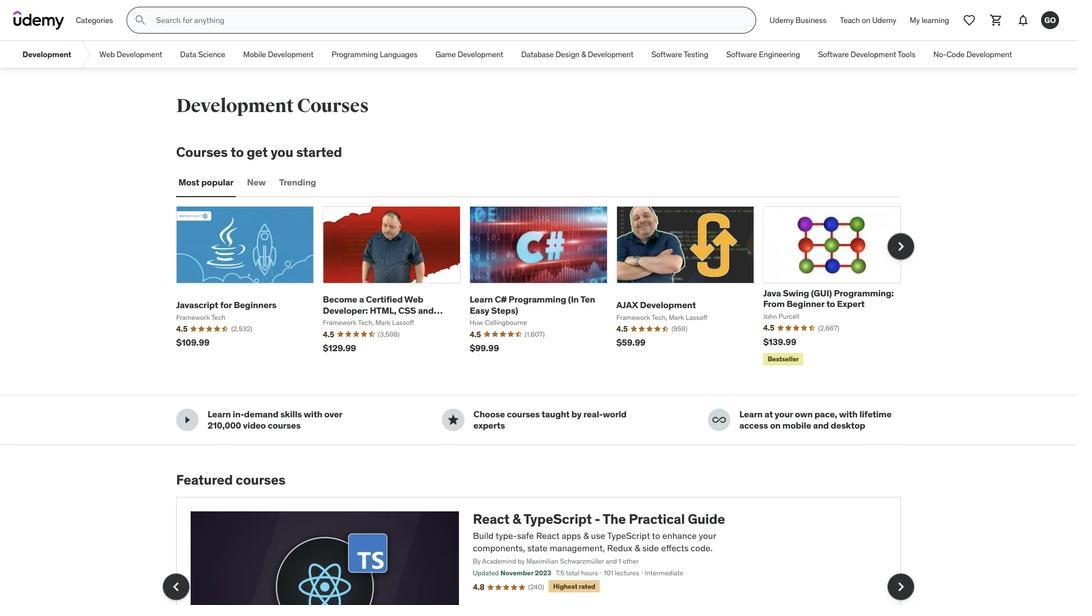 Task type: vqa. For each thing, say whether or not it's contained in the screenshot.
5 more sections's SECTIONS
no



Task type: describe. For each thing, give the bounding box(es) containing it.
web development
[[99, 49, 162, 59]]

by inside choose courses taught by real-world experts
[[572, 409, 582, 421]]

-
[[595, 511, 600, 528]]

academind
[[482, 558, 516, 567]]

testing
[[684, 49, 708, 59]]

you
[[271, 144, 293, 160]]

learn for learn in-demand skills with over 210,000 video courses
[[208, 409, 231, 421]]

science
[[198, 49, 225, 59]]

(gui)
[[811, 288, 832, 299]]

new button
[[245, 169, 268, 196]]

development inside carousel element
[[640, 299, 696, 311]]

carousel element containing java swing (gui) programming: from beginner to expert
[[176, 206, 915, 368]]

ajax development
[[616, 299, 696, 311]]

components,
[[473, 543, 525, 555]]

development link
[[13, 41, 80, 68]]

development down submit search image
[[117, 49, 162, 59]]

development right mobile
[[268, 49, 314, 59]]

updated
[[473, 569, 499, 578]]

featured
[[176, 472, 233, 489]]

from
[[763, 299, 785, 310]]

guide
[[688, 511, 725, 528]]

javascript for beginners link
[[176, 299, 277, 311]]

business
[[796, 15, 827, 25]]

7.5
[[556, 569, 564, 578]]

courses inside learn in-demand skills with over 210,000 video courses
[[268, 420, 301, 431]]

0 horizontal spatial typescript
[[524, 511, 592, 528]]

1 vertical spatial react
[[536, 530, 560, 542]]

web development link
[[90, 41, 171, 68]]

redux
[[607, 543, 633, 555]]

mobile development link
[[234, 41, 323, 68]]

no-code development link
[[925, 41, 1021, 68]]

code.
[[691, 543, 713, 555]]

popular
[[201, 177, 234, 188]]

courses to get you started
[[176, 144, 342, 160]]

in-
[[233, 409, 244, 421]]

udemy inside udemy business 'link'
[[770, 15, 794, 25]]

safe
[[517, 530, 534, 542]]

arrow pointing to subcategory menu links image
[[80, 41, 90, 68]]

programming inside learn c# programming (in ten easy steps)
[[509, 294, 566, 306]]

0 vertical spatial react
[[473, 511, 510, 528]]

demand
[[244, 409, 278, 421]]

shopping cart with 0 items image
[[990, 13, 1003, 27]]

learn for learn at your own pace, with lifetime access on mobile and desktop
[[739, 409, 763, 421]]

1 vertical spatial typescript
[[607, 530, 650, 542]]

medium image for choose courses taught by real-world experts
[[447, 414, 460, 427]]

medium image for learn at your own pace, with lifetime access on mobile and desktop
[[713, 414, 726, 427]]

practical
[[629, 511, 685, 528]]

new
[[247, 177, 266, 188]]

development right code
[[967, 49, 1012, 59]]

javascript for beginners
[[176, 299, 277, 311]]

programming languages link
[[323, 41, 427, 68]]

by inside react & typescript - the practical guide build type-safe react apps & use typescript to enhance your components, state management, redux & side effects code. by academind by maximilian schwarzmüller and 1 other
[[518, 558, 525, 567]]

schwarzmüller
[[560, 558, 604, 567]]

become a certified web developer: html, css and javascript link
[[323, 294, 443, 327]]

learn in-demand skills with over 210,000 video courses
[[208, 409, 342, 431]]

data science link
[[171, 41, 234, 68]]

database design & development link
[[512, 41, 643, 68]]

taught
[[542, 409, 570, 421]]

with inside learn in-demand skills with over 210,000 video courses
[[304, 409, 322, 421]]

effects
[[661, 543, 689, 555]]

& up safe
[[513, 511, 521, 528]]

world
[[603, 409, 627, 421]]

over
[[324, 409, 342, 421]]

most popular button
[[176, 169, 236, 196]]

carousel element containing react & typescript - the practical guide
[[163, 498, 915, 606]]

javascript
[[323, 316, 366, 327]]

and inside 'learn at your own pace, with lifetime access on mobile and desktop'
[[813, 420, 829, 431]]

skills
[[280, 409, 302, 421]]

become a certified web developer: html, css and javascript
[[323, 294, 434, 327]]

easy
[[470, 305, 489, 316]]

learn c# programming (in ten easy steps) link
[[470, 294, 595, 316]]

at
[[765, 409, 773, 421]]

udemy business link
[[763, 7, 833, 34]]

udemy inside teach on udemy link
[[872, 15, 896, 25]]

state
[[527, 543, 548, 555]]

teach
[[840, 15, 860, 25]]

total
[[566, 569, 580, 578]]

november
[[501, 569, 533, 578]]

your inside 'learn at your own pace, with lifetime access on mobile and desktop'
[[775, 409, 793, 421]]

steps)
[[491, 305, 518, 316]]

c#
[[495, 294, 507, 306]]

go link
[[1037, 7, 1064, 34]]

for
[[220, 299, 232, 311]]

engineering
[[759, 49, 800, 59]]

web inside web development link
[[99, 49, 115, 59]]

no-code development
[[934, 49, 1012, 59]]

developer:
[[323, 305, 368, 316]]

101
[[604, 569, 613, 578]]

highest
[[553, 583, 578, 591]]

210,000
[[208, 420, 241, 431]]

courses for featured courses
[[236, 472, 285, 489]]

software engineering link
[[717, 41, 809, 68]]

pace,
[[815, 409, 837, 421]]

& left side
[[635, 543, 640, 555]]



Task type: locate. For each thing, give the bounding box(es) containing it.
notifications image
[[1017, 13, 1030, 27]]

most popular
[[178, 177, 234, 188]]

highest rated
[[553, 583, 595, 591]]

1 udemy from the left
[[770, 15, 794, 25]]

learn inside learn in-demand skills with over 210,000 video courses
[[208, 409, 231, 421]]

1 horizontal spatial typescript
[[607, 530, 650, 542]]

1 vertical spatial on
[[770, 420, 781, 431]]

and right css
[[418, 305, 434, 316]]

learn left at
[[739, 409, 763, 421]]

0 horizontal spatial web
[[99, 49, 115, 59]]

development down udemy image
[[22, 49, 71, 59]]

a
[[359, 294, 364, 306]]

2 horizontal spatial to
[[827, 299, 835, 310]]

next image
[[892, 238, 910, 256], [892, 579, 910, 597]]

on left 'mobile'
[[770, 420, 781, 431]]

1 horizontal spatial with
[[839, 409, 858, 421]]

learn for learn c# programming (in ten easy steps)
[[470, 294, 493, 306]]

your inside react & typescript - the practical guide build type-safe react apps & use typescript to enhance your components, state management, redux & side effects code. by academind by maximilian schwarzmüller and 1 other
[[699, 530, 716, 542]]

software development tools link
[[809, 41, 925, 68]]

0 vertical spatial by
[[572, 409, 582, 421]]

learn left in-
[[208, 409, 231, 421]]

expert
[[837, 299, 865, 310]]

Search for anything text field
[[154, 11, 742, 30]]

to left expert
[[827, 299, 835, 310]]

react & typescript - the practical guide build type-safe react apps & use typescript to enhance your components, state management, redux & side effects code. by academind by maximilian schwarzmüller and 1 other
[[473, 511, 725, 567]]

web inside become a certified web developer: html, css and javascript
[[404, 294, 423, 306]]

on inside 'learn at your own pace, with lifetime access on mobile and desktop'
[[770, 420, 781, 431]]

with
[[304, 409, 322, 421], [839, 409, 858, 421]]

learn c# programming (in ten easy steps)
[[470, 294, 595, 316]]

medium image left "experts"
[[447, 414, 460, 427]]

web right the arrow pointing to subcategory menu links image
[[99, 49, 115, 59]]

2 vertical spatial and
[[606, 558, 617, 567]]

2 with from the left
[[839, 409, 858, 421]]

development left tools
[[851, 49, 896, 59]]

2 medium image from the left
[[447, 414, 460, 427]]

typescript up apps
[[524, 511, 592, 528]]

programming languages
[[332, 49, 418, 59]]

software for software testing
[[651, 49, 682, 59]]

software
[[651, 49, 682, 59], [726, 49, 757, 59], [818, 49, 849, 59]]

3 medium image from the left
[[713, 414, 726, 427]]

mobile
[[243, 49, 266, 59]]

courses right video
[[268, 420, 301, 431]]

1 horizontal spatial web
[[404, 294, 423, 306]]

1 horizontal spatial react
[[536, 530, 560, 542]]

software down teach
[[818, 49, 849, 59]]

tools
[[898, 49, 916, 59]]

to up side
[[652, 530, 660, 542]]

0 vertical spatial programming
[[332, 49, 378, 59]]

wishlist image
[[963, 13, 976, 27]]

0 vertical spatial courses
[[297, 94, 369, 118]]

my learning
[[910, 15, 949, 25]]

management,
[[550, 543, 605, 555]]

and right own
[[813, 420, 829, 431]]

lifetime
[[860, 409, 892, 421]]

experts
[[474, 420, 505, 431]]

0 horizontal spatial your
[[699, 530, 716, 542]]

desktop
[[831, 420, 865, 431]]

learn at your own pace, with lifetime access on mobile and desktop
[[739, 409, 892, 431]]

lectures
[[615, 569, 639, 578]]

and left the 1
[[606, 558, 617, 567]]

courses left taught
[[507, 409, 540, 421]]

(in
[[568, 294, 579, 306]]

courses for choose courses taught by real-world experts
[[507, 409, 540, 421]]

0 horizontal spatial software
[[651, 49, 682, 59]]

1 horizontal spatial software
[[726, 49, 757, 59]]

2023
[[535, 569, 551, 578]]

courses down video
[[236, 472, 285, 489]]

udemy left business
[[770, 15, 794, 25]]

0 vertical spatial web
[[99, 49, 115, 59]]

database
[[521, 49, 554, 59]]

2 horizontal spatial and
[[813, 420, 829, 431]]

game development link
[[427, 41, 512, 68]]

trending button
[[277, 169, 318, 196]]

web right 'certified'
[[404, 294, 423, 306]]

my learning link
[[903, 7, 956, 34]]

typescript up redux
[[607, 530, 650, 542]]

submit search image
[[134, 13, 147, 27]]

1
[[619, 558, 621, 567]]

the
[[603, 511, 626, 528]]

beginner
[[787, 299, 825, 310]]

previous image
[[167, 579, 185, 597]]

2 software from the left
[[726, 49, 757, 59]]

0 horizontal spatial medium image
[[181, 414, 194, 427]]

javascript
[[176, 299, 218, 311]]

hours
[[581, 569, 598, 578]]

programming left "(in" at the right of page
[[509, 294, 566, 306]]

1 horizontal spatial and
[[606, 558, 617, 567]]

1 horizontal spatial courses
[[297, 94, 369, 118]]

learn inside 'learn at your own pace, with lifetime access on mobile and desktop'
[[739, 409, 763, 421]]

courses up most popular
[[176, 144, 228, 160]]

101 lectures
[[604, 569, 639, 578]]

learn left c#
[[470, 294, 493, 306]]

and inside become a certified web developer: html, css and javascript
[[418, 305, 434, 316]]

4.8
[[473, 583, 485, 593]]

other
[[623, 558, 639, 567]]

0 horizontal spatial and
[[418, 305, 434, 316]]

1 vertical spatial to
[[827, 299, 835, 310]]

software left the engineering
[[726, 49, 757, 59]]

design
[[556, 49, 580, 59]]

0 horizontal spatial learn
[[208, 409, 231, 421]]

1 horizontal spatial on
[[862, 15, 871, 25]]

1 horizontal spatial programming
[[509, 294, 566, 306]]

courses
[[507, 409, 540, 421], [268, 420, 301, 431], [236, 472, 285, 489]]

learning
[[922, 15, 949, 25]]

1 horizontal spatial your
[[775, 409, 793, 421]]

html,
[[370, 305, 396, 316]]

by left real- at the bottom
[[572, 409, 582, 421]]

(240)
[[528, 583, 544, 592]]

development up get
[[176, 94, 294, 118]]

1 horizontal spatial to
[[652, 530, 660, 542]]

software engineering
[[726, 49, 800, 59]]

no-
[[934, 49, 947, 59]]

0 horizontal spatial by
[[518, 558, 525, 567]]

0 vertical spatial your
[[775, 409, 793, 421]]

1 vertical spatial programming
[[509, 294, 566, 306]]

0 horizontal spatial react
[[473, 511, 510, 528]]

medium image left 210,000
[[181, 414, 194, 427]]

development right ajax
[[640, 299, 696, 311]]

0 vertical spatial carousel element
[[176, 206, 915, 368]]

1 vertical spatial web
[[404, 294, 423, 306]]

featured courses
[[176, 472, 285, 489]]

software inside software development tools link
[[818, 49, 849, 59]]

maximilian
[[527, 558, 558, 567]]

courses inside choose courses taught by real-world experts
[[507, 409, 540, 421]]

carousel element
[[176, 206, 915, 368], [163, 498, 915, 606]]

code
[[947, 49, 965, 59]]

udemy left my
[[872, 15, 896, 25]]

with inside 'learn at your own pace, with lifetime access on mobile and desktop'
[[839, 409, 858, 421]]

teach on udemy link
[[833, 7, 903, 34]]

software left "testing"
[[651, 49, 682, 59]]

1 horizontal spatial by
[[572, 409, 582, 421]]

and inside react & typescript - the practical guide build type-safe react apps & use typescript to enhance your components, state management, redux & side effects code. by academind by maximilian schwarzmüller and 1 other
[[606, 558, 617, 567]]

software inside software engineering link
[[726, 49, 757, 59]]

0 vertical spatial to
[[231, 144, 244, 160]]

to
[[231, 144, 244, 160], [827, 299, 835, 310], [652, 530, 660, 542]]

software testing
[[651, 49, 708, 59]]

side
[[642, 543, 659, 555]]

to inside the java swing (gui) programming: from beginner to expert
[[827, 299, 835, 310]]

data
[[180, 49, 196, 59]]

medium image
[[181, 414, 194, 427], [447, 414, 460, 427], [713, 414, 726, 427]]

react up build
[[473, 511, 510, 528]]

1 horizontal spatial udemy
[[872, 15, 896, 25]]

1 horizontal spatial medium image
[[447, 414, 460, 427]]

1 vertical spatial by
[[518, 558, 525, 567]]

access
[[739, 420, 768, 431]]

categories
[[76, 15, 113, 25]]

1 vertical spatial and
[[813, 420, 829, 431]]

1 with from the left
[[304, 409, 322, 421]]

data science
[[180, 49, 225, 59]]

0 vertical spatial typescript
[[524, 511, 592, 528]]

beginners
[[234, 299, 277, 311]]

1 vertical spatial courses
[[176, 144, 228, 160]]

mobile
[[783, 420, 811, 431]]

programming left languages
[[332, 49, 378, 59]]

1 horizontal spatial learn
[[470, 294, 493, 306]]

2 udemy from the left
[[872, 15, 896, 25]]

become
[[323, 294, 357, 306]]

0 horizontal spatial on
[[770, 420, 781, 431]]

your up the code.
[[699, 530, 716, 542]]

medium image for learn in-demand skills with over 210,000 video courses
[[181, 414, 194, 427]]

categories button
[[69, 7, 120, 34]]

use
[[591, 530, 605, 542]]

1 medium image from the left
[[181, 414, 194, 427]]

3 software from the left
[[818, 49, 849, 59]]

0 vertical spatial and
[[418, 305, 434, 316]]

0 vertical spatial next image
[[892, 238, 910, 256]]

with left over
[[304, 409, 322, 421]]

java swing (gui) programming: from beginner to expert link
[[763, 288, 894, 310]]

software testing link
[[643, 41, 717, 68]]

2 next image from the top
[[892, 579, 910, 597]]

medium image left access
[[713, 414, 726, 427]]

2 horizontal spatial medium image
[[713, 414, 726, 427]]

on inside teach on udemy link
[[862, 15, 871, 25]]

2 horizontal spatial learn
[[739, 409, 763, 421]]

software inside software testing "link"
[[651, 49, 682, 59]]

0 horizontal spatial courses
[[176, 144, 228, 160]]

0 horizontal spatial to
[[231, 144, 244, 160]]

1 software from the left
[[651, 49, 682, 59]]

software for software engineering
[[726, 49, 757, 59]]

0 horizontal spatial with
[[304, 409, 322, 421]]

1 vertical spatial your
[[699, 530, 716, 542]]

with right pace,
[[839, 409, 858, 421]]

intermediate
[[645, 569, 684, 578]]

to inside react & typescript - the practical guide build type-safe react apps & use typescript to enhance your components, state management, redux & side effects code. by academind by maximilian schwarzmüller and 1 other
[[652, 530, 660, 542]]

development
[[22, 49, 71, 59], [117, 49, 162, 59], [268, 49, 314, 59], [458, 49, 503, 59], [588, 49, 634, 59], [851, 49, 896, 59], [967, 49, 1012, 59], [176, 94, 294, 118], [640, 299, 696, 311]]

java
[[763, 288, 781, 299]]

programming:
[[834, 288, 894, 299]]

teach on udemy
[[840, 15, 896, 25]]

learn inside learn c# programming (in ten easy steps)
[[470, 294, 493, 306]]

0 horizontal spatial udemy
[[770, 15, 794, 25]]

development right design
[[588, 49, 634, 59]]

ten
[[581, 294, 595, 306]]

by up november
[[518, 558, 525, 567]]

& right design
[[581, 49, 586, 59]]

to left get
[[231, 144, 244, 160]]

your
[[775, 409, 793, 421], [699, 530, 716, 542]]

my
[[910, 15, 920, 25]]

udemy image
[[13, 11, 65, 30]]

your right at
[[775, 409, 793, 421]]

2 vertical spatial to
[[652, 530, 660, 542]]

react up state
[[536, 530, 560, 542]]

0 vertical spatial on
[[862, 15, 871, 25]]

&
[[581, 49, 586, 59], [513, 511, 521, 528], [583, 530, 589, 542], [635, 543, 640, 555]]

1 next image from the top
[[892, 238, 910, 256]]

courses up the started
[[297, 94, 369, 118]]

& left use
[[583, 530, 589, 542]]

1 vertical spatial carousel element
[[163, 498, 915, 606]]

languages
[[380, 49, 418, 59]]

software for software development tools
[[818, 49, 849, 59]]

and
[[418, 305, 434, 316], [813, 420, 829, 431], [606, 558, 617, 567]]

2 horizontal spatial software
[[818, 49, 849, 59]]

started
[[296, 144, 342, 160]]

development right game
[[458, 49, 503, 59]]

0 horizontal spatial programming
[[332, 49, 378, 59]]

1 vertical spatial next image
[[892, 579, 910, 597]]

on right teach
[[862, 15, 871, 25]]



